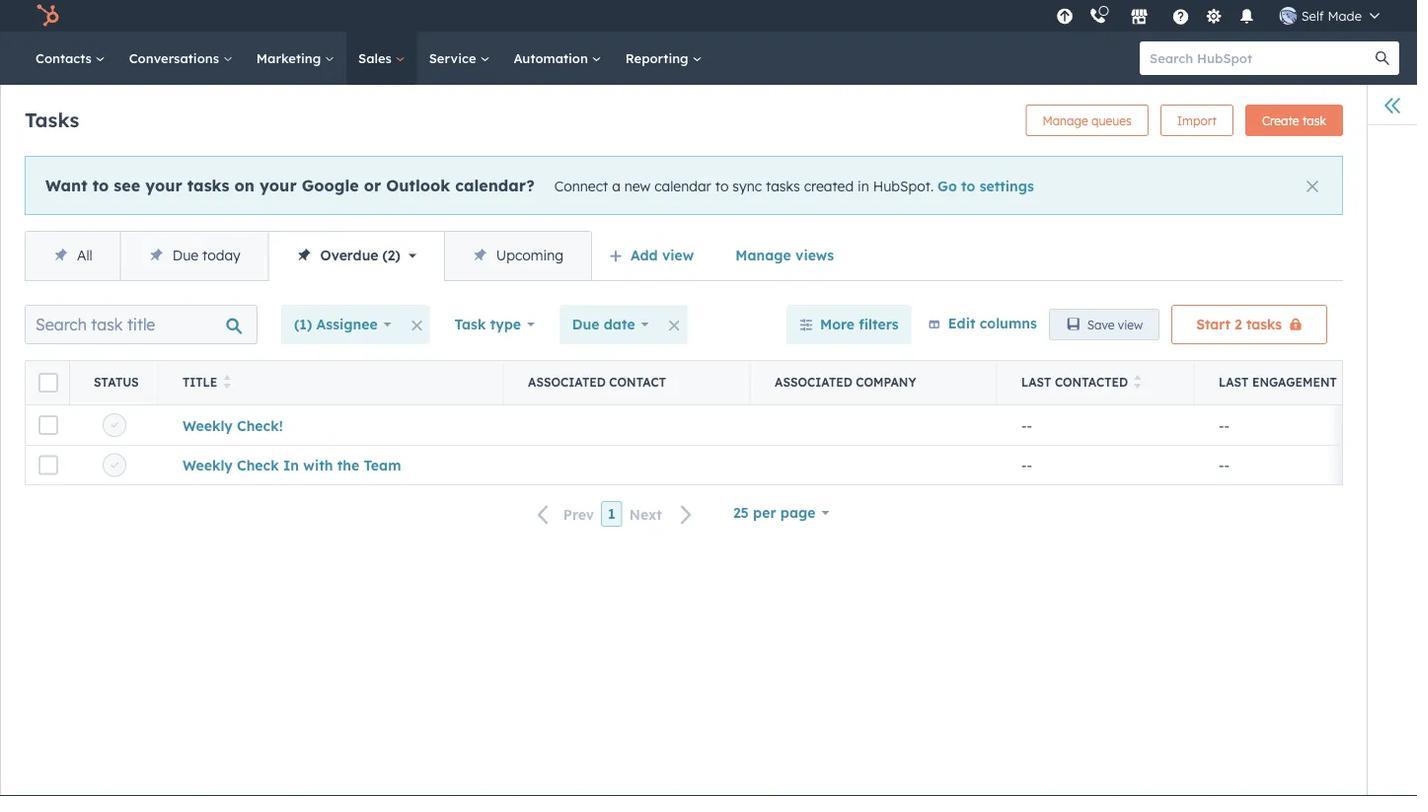Task type: describe. For each thing, give the bounding box(es) containing it.
tasks banner
[[25, 99, 1344, 136]]

hubspot.
[[873, 177, 934, 194]]

0 horizontal spatial to
[[92, 175, 109, 195]]

view for save view
[[1118, 317, 1143, 332]]

calling icon image
[[1090, 8, 1107, 25]]

want
[[45, 175, 87, 195]]

add view button
[[596, 236, 711, 275]]

engagement
[[1253, 375, 1337, 390]]

want to see your tasks on your google or outlook calendar?
[[45, 175, 535, 195]]

hubspot image
[[36, 4, 59, 28]]

or
[[364, 175, 381, 195]]

manage views
[[736, 247, 834, 264]]

views
[[796, 247, 834, 264]]

press to sort. image for title
[[223, 375, 231, 389]]

with
[[303, 457, 333, 474]]

type
[[490, 316, 521, 333]]

(1) assignee button
[[281, 305, 404, 345]]

navigation containing all
[[25, 231, 592, 281]]

25 per page button
[[721, 494, 842, 533]]

prev button
[[526, 502, 601, 528]]

create task
[[1263, 113, 1327, 128]]

edit
[[948, 315, 976, 332]]

date
[[604, 316, 635, 333]]

weekly check in with the team button
[[183, 457, 401, 474]]

upgrade image
[[1057, 8, 1074, 26]]

manage queues link
[[1026, 105, 1149, 136]]

1
[[608, 506, 616, 523]]

notifications image
[[1239, 9, 1256, 27]]

task
[[455, 316, 486, 333]]

weekly for weekly check in with the team
[[183, 457, 233, 474]]

marketing link
[[245, 32, 347, 85]]

create
[[1263, 113, 1300, 128]]

settings image
[[1206, 8, 1223, 26]]

overdue
[[320, 247, 379, 264]]

upgrade link
[[1053, 5, 1078, 26]]

create task link
[[1246, 105, 1344, 136]]

associated contact
[[528, 375, 666, 390]]

1 horizontal spatial tasks
[[766, 177, 800, 194]]

made
[[1328, 7, 1362, 24]]

queues
[[1092, 113, 1132, 128]]

conversations link
[[117, 32, 245, 85]]

task type button
[[442, 305, 548, 345]]

self
[[1302, 7, 1325, 24]]

reporting
[[626, 50, 693, 66]]

associated contact column header
[[504, 361, 751, 405]]

(
[[383, 247, 388, 264]]

manage views link
[[723, 236, 847, 275]]

pagination navigation
[[526, 502, 705, 528]]

2 your from the left
[[260, 175, 297, 195]]

view for add view
[[662, 247, 694, 264]]

next
[[630, 506, 662, 523]]

automation
[[514, 50, 592, 66]]

google
[[302, 175, 359, 195]]

notifications button
[[1231, 0, 1264, 32]]

check!
[[237, 417, 283, 434]]

prev
[[563, 506, 594, 523]]

outlook
[[386, 175, 450, 195]]

weekly check in with the team
[[183, 457, 401, 474]]

press to sort. element for title
[[223, 375, 231, 391]]

edit columns button
[[928, 312, 1037, 337]]

due today
[[172, 247, 240, 264]]

check
[[237, 457, 279, 474]]

weekly for weekly check!
[[183, 417, 233, 434]]

settings
[[980, 177, 1034, 194]]

last contacted
[[1022, 375, 1128, 390]]

all link
[[26, 232, 120, 280]]

in
[[858, 177, 870, 194]]

search image
[[1376, 51, 1390, 65]]

automation link
[[502, 32, 614, 85]]

reporting link
[[614, 32, 714, 85]]

weekly check!
[[183, 417, 283, 434]]

associated for associated contact
[[528, 375, 606, 390]]

page
[[781, 504, 816, 522]]

due today link
[[120, 232, 268, 280]]

upcoming
[[496, 247, 564, 264]]

calendar?
[[455, 175, 535, 195]]

task status: not completed image for weekly check!
[[111, 422, 118, 430]]

add
[[631, 247, 658, 264]]

marketplaces image
[[1131, 9, 1149, 27]]

1 button
[[601, 502, 623, 527]]

press to sort. image for last contacted
[[1134, 375, 1142, 389]]

calendar
[[655, 177, 712, 194]]

upcoming link
[[444, 232, 591, 280]]

ruby anderson image
[[1280, 7, 1298, 25]]

task status: not completed image for weekly check in with the team
[[111, 462, 118, 470]]

Search task title search field
[[25, 305, 258, 345]]

filters
[[859, 316, 899, 333]]

due for due date
[[572, 316, 600, 333]]



Task type: vqa. For each thing, say whether or not it's contained in the screenshot.
TALK TO SALES
no



Task type: locate. For each thing, give the bounding box(es) containing it.
1 horizontal spatial manage
[[1043, 113, 1089, 128]]

associated inside column header
[[528, 375, 606, 390]]

import
[[1178, 113, 1217, 128]]

on
[[235, 175, 255, 195]]

last for last engagement
[[1219, 375, 1249, 390]]

last left contacted
[[1022, 375, 1052, 390]]

service link
[[417, 32, 502, 85]]

contact
[[609, 375, 666, 390]]

column header
[[26, 361, 70, 405]]

0 horizontal spatial due
[[172, 247, 199, 264]]

associated down more
[[775, 375, 853, 390]]

1 vertical spatial 2
[[1235, 316, 1243, 333]]

press to sort. element
[[223, 375, 231, 391], [1134, 375, 1142, 391]]

self made button
[[1268, 0, 1392, 32]]

2 associated from the left
[[775, 375, 853, 390]]

tasks inside button
[[1247, 316, 1282, 333]]

0 vertical spatial due
[[172, 247, 199, 264]]

0 horizontal spatial last
[[1022, 375, 1052, 390]]

view right "add"
[[662, 247, 694, 264]]

more
[[820, 316, 855, 333]]

task type
[[455, 316, 521, 333]]

manage queues
[[1043, 113, 1132, 128]]

1 vertical spatial due
[[572, 316, 600, 333]]

--
[[1022, 417, 1033, 434], [1219, 417, 1230, 434], [1022, 457, 1033, 474], [1219, 457, 1230, 474]]

navigation
[[25, 231, 592, 281]]

associated company
[[775, 375, 917, 390]]

search button
[[1366, 41, 1400, 75]]

press to sort. image right title
[[223, 375, 231, 389]]

due inside popup button
[[572, 316, 600, 333]]

team
[[364, 457, 401, 474]]

manage inside "tasks" banner
[[1043, 113, 1089, 128]]

service
[[429, 50, 480, 66]]

settings link
[[1202, 5, 1227, 26]]

save view
[[1088, 317, 1143, 332]]

(1) assignee
[[294, 316, 378, 333]]

press to sort. element right title
[[223, 375, 231, 391]]

sync
[[733, 177, 762, 194]]

0 horizontal spatial manage
[[736, 247, 792, 264]]

start 2 tasks
[[1197, 316, 1282, 333]]

due left date
[[572, 316, 600, 333]]

go
[[938, 177, 957, 194]]

2 task status: not completed image from the top
[[111, 462, 118, 470]]

due left today
[[172, 247, 199, 264]]

0 horizontal spatial press to sort. element
[[223, 375, 231, 391]]

to left sync
[[716, 177, 729, 194]]

associated company column header
[[751, 361, 998, 405]]

task status: not completed image
[[111, 422, 118, 430], [111, 462, 118, 470]]

to right go
[[962, 177, 976, 194]]

(1)
[[294, 316, 312, 333]]

manage
[[1043, 113, 1089, 128], [736, 247, 792, 264]]

1 horizontal spatial due
[[572, 316, 600, 333]]

2 press to sort. element from the left
[[1134, 375, 1142, 391]]

1 horizontal spatial to
[[716, 177, 729, 194]]

2 right overdue on the top of page
[[388, 247, 395, 264]]

more filters
[[820, 316, 899, 333]]

start 2 tasks button
[[1172, 305, 1328, 345]]

sales link
[[347, 32, 417, 85]]

1 last from the left
[[1022, 375, 1052, 390]]

status
[[94, 375, 139, 390]]

0 horizontal spatial tasks
[[187, 175, 229, 195]]

1 vertical spatial weekly
[[183, 457, 233, 474]]

2 horizontal spatial to
[[962, 177, 976, 194]]

2 inside button
[[1235, 316, 1243, 333]]

see
[[114, 175, 140, 195]]

last for last contacted
[[1022, 375, 1052, 390]]

sales
[[358, 50, 396, 66]]

0 horizontal spatial your
[[145, 175, 182, 195]]

your right "see"
[[145, 175, 182, 195]]

import link
[[1161, 105, 1234, 136]]

columns
[[980, 315, 1037, 332]]

created
[[804, 177, 854, 194]]

tasks left on
[[187, 175, 229, 195]]

due date button
[[560, 305, 662, 345]]

your
[[145, 175, 182, 195], [260, 175, 297, 195]]

)
[[395, 247, 401, 264]]

all
[[77, 247, 93, 264]]

1 horizontal spatial view
[[1118, 317, 1143, 332]]

in
[[283, 457, 299, 474]]

0 horizontal spatial view
[[662, 247, 694, 264]]

new
[[625, 177, 651, 194]]

per
[[753, 504, 776, 522]]

press to sort. element right contacted
[[1134, 375, 1142, 391]]

1 press to sort. image from the left
[[223, 375, 231, 389]]

1 horizontal spatial last
[[1219, 375, 1249, 390]]

self made menu
[[1051, 0, 1394, 32]]

1 vertical spatial manage
[[736, 247, 792, 264]]

self made
[[1302, 7, 1362, 24]]

press to sort. image right contacted
[[1134, 375, 1142, 389]]

2 last from the left
[[1219, 375, 1249, 390]]

manage left views at the top
[[736, 247, 792, 264]]

connect
[[555, 177, 608, 194]]

2 horizontal spatial tasks
[[1247, 316, 1282, 333]]

2 weekly from the top
[[183, 457, 233, 474]]

help button
[[1165, 0, 1198, 32]]

save
[[1088, 317, 1115, 332]]

hubspot link
[[24, 4, 74, 28]]

more filters link
[[787, 305, 912, 345]]

due date
[[572, 316, 635, 333]]

tasks
[[187, 175, 229, 195], [766, 177, 800, 194], [1247, 316, 1282, 333]]

weekly check! button
[[183, 417, 283, 434]]

manage left queues
[[1043, 113, 1089, 128]]

start
[[1197, 316, 1231, 333]]

1 press to sort. element from the left
[[223, 375, 231, 391]]

calling icon button
[[1082, 3, 1115, 29]]

0 vertical spatial task status: not completed image
[[111, 422, 118, 430]]

help image
[[1173, 9, 1190, 27]]

task
[[1303, 113, 1327, 128]]

to left "see"
[[92, 175, 109, 195]]

0 vertical spatial view
[[662, 247, 694, 264]]

25
[[733, 504, 749, 522]]

overdue ( 2 )
[[320, 247, 401, 264]]

add view
[[631, 247, 694, 264]]

1 vertical spatial view
[[1118, 317, 1143, 332]]

marketing
[[256, 50, 325, 66]]

1 associated from the left
[[528, 375, 606, 390]]

to
[[92, 175, 109, 195], [716, 177, 729, 194], [962, 177, 976, 194]]

contacts
[[36, 50, 95, 66]]

company
[[856, 375, 917, 390]]

view inside add view popup button
[[662, 247, 694, 264]]

0 horizontal spatial 2
[[388, 247, 395, 264]]

weekly down weekly check! button
[[183, 457, 233, 474]]

a
[[612, 177, 621, 194]]

Search HubSpot search field
[[1140, 41, 1382, 75]]

last engagement
[[1219, 375, 1337, 390]]

1 vertical spatial task status: not completed image
[[111, 462, 118, 470]]

2
[[388, 247, 395, 264], [1235, 316, 1243, 333]]

1 horizontal spatial press to sort. image
[[1134, 375, 1142, 389]]

-
[[1022, 417, 1027, 434], [1027, 417, 1033, 434], [1219, 417, 1225, 434], [1225, 417, 1230, 434], [1022, 457, 1027, 474], [1027, 457, 1033, 474], [1219, 457, 1225, 474], [1225, 457, 1230, 474]]

0 vertical spatial 2
[[388, 247, 395, 264]]

last
[[1022, 375, 1052, 390], [1219, 375, 1249, 390]]

go to settings link
[[938, 177, 1034, 194]]

1 task status: not completed image from the top
[[111, 422, 118, 430]]

associated down due date
[[528, 375, 606, 390]]

press to sort. image
[[223, 375, 231, 389], [1134, 375, 1142, 389]]

view inside 'save view' button
[[1118, 317, 1143, 332]]

tasks
[[25, 107, 79, 132]]

edit columns
[[948, 315, 1037, 332]]

close image
[[1307, 181, 1319, 193]]

connect a new calendar to sync tasks created in hubspot. go to settings
[[555, 177, 1034, 194]]

status column header
[[70, 361, 159, 405]]

manage for manage views
[[736, 247, 792, 264]]

1 horizontal spatial your
[[260, 175, 297, 195]]

due for due today
[[172, 247, 199, 264]]

associated for associated company
[[775, 375, 853, 390]]

view right save
[[1118, 317, 1143, 332]]

assignee
[[316, 316, 378, 333]]

0 vertical spatial manage
[[1043, 113, 1089, 128]]

2 press to sort. image from the left
[[1134, 375, 1142, 389]]

weekly
[[183, 417, 233, 434], [183, 457, 233, 474]]

associated inside column header
[[775, 375, 853, 390]]

contacted
[[1055, 375, 1128, 390]]

tasks right start on the right of the page
[[1247, 316, 1282, 333]]

want to see your tasks on your google or outlook calendar? alert
[[25, 156, 1344, 215]]

weekly down title
[[183, 417, 233, 434]]

last down the start 2 tasks
[[1219, 375, 1249, 390]]

the
[[337, 457, 359, 474]]

0 horizontal spatial press to sort. image
[[223, 375, 231, 389]]

your right on
[[260, 175, 297, 195]]

manage for manage queues
[[1043, 113, 1089, 128]]

press to sort. element for last contacted
[[1134, 375, 1142, 391]]

title
[[183, 375, 217, 390]]

1 weekly from the top
[[183, 417, 233, 434]]

tasks right sync
[[766, 177, 800, 194]]

0 horizontal spatial associated
[[528, 375, 606, 390]]

2 right start on the right of the page
[[1235, 316, 1243, 333]]

1 your from the left
[[145, 175, 182, 195]]

next button
[[623, 502, 705, 528]]

1 horizontal spatial press to sort. element
[[1134, 375, 1142, 391]]

0 vertical spatial weekly
[[183, 417, 233, 434]]

1 horizontal spatial 2
[[1235, 316, 1243, 333]]

1 horizontal spatial associated
[[775, 375, 853, 390]]



